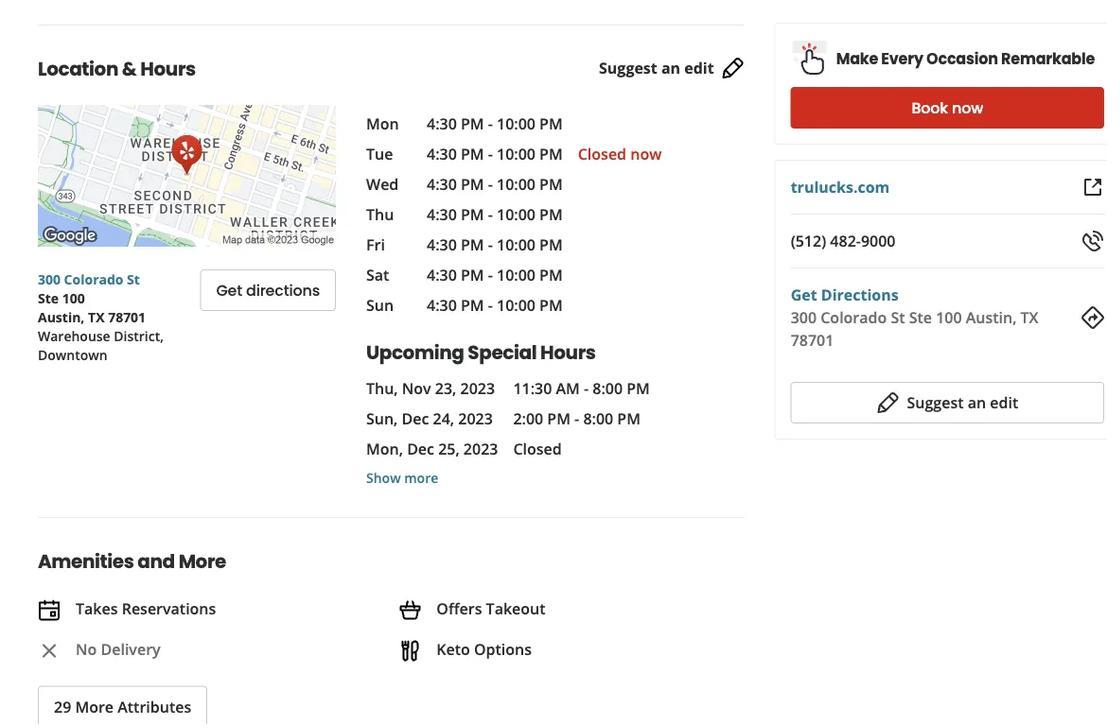 Task type: locate. For each thing, give the bounding box(es) containing it.
takeout
[[486, 599, 546, 619]]

offers takeout
[[437, 599, 546, 619]]

edit inside location & hours element
[[684, 58, 714, 78]]

hours up am
[[540, 340, 596, 366]]

0 vertical spatial dec
[[402, 409, 429, 429]]

st down directions on the right top of the page
[[891, 308, 905, 328]]

an
[[661, 58, 680, 78], [968, 393, 986, 413]]

0 horizontal spatial ste
[[38, 289, 59, 307]]

4:30
[[427, 114, 457, 134], [427, 144, 457, 164], [427, 174, 457, 194], [427, 204, 457, 225], [427, 235, 457, 255], [427, 265, 457, 285], [427, 295, 457, 316]]

0 horizontal spatial austin,
[[38, 308, 85, 326]]

1 vertical spatial 100
[[936, 308, 962, 328]]

tx up warehouse
[[88, 308, 105, 326]]

st up 'district,'
[[127, 270, 140, 288]]

suggest up closed now
[[599, 58, 657, 78]]

closed
[[578, 144, 626, 164], [513, 439, 562, 459]]

sun, dec 24, 2023
[[366, 409, 493, 429]]

now inside location & hours element
[[630, 144, 662, 164]]

1 austin, from the left
[[966, 308, 1017, 328]]

0 horizontal spatial now
[[630, 144, 662, 164]]

300 inside get directions 300 colorado st ste 100 austin, tx 78701
[[791, 308, 817, 328]]

1 4:30 from the top
[[427, 114, 457, 134]]

10:00
[[497, 114, 536, 134], [497, 144, 536, 164], [497, 174, 536, 194], [497, 204, 536, 225], [497, 235, 536, 255], [497, 265, 536, 285], [497, 295, 536, 316]]

make
[[836, 48, 878, 70]]

suggest right 24 pencil v2 icon
[[907, 393, 964, 413]]

edit inside button
[[990, 393, 1018, 413]]

takes reservations
[[76, 599, 216, 619]]

1 horizontal spatial edit
[[990, 393, 1018, 413]]

location & hours
[[38, 56, 196, 82]]

1 vertical spatial 2023
[[458, 409, 493, 429]]

get directions link
[[200, 270, 336, 311]]

8:00 right am
[[593, 378, 623, 399]]

- for tue
[[488, 144, 493, 164]]

austin,
[[966, 308, 1017, 328], [38, 308, 85, 326]]

get directions 300 colorado st ste 100 austin, tx 78701
[[791, 285, 1039, 351]]

dec left 25,
[[407, 439, 434, 459]]

24 pencil v2 image
[[722, 57, 744, 80]]

colorado up warehouse
[[64, 270, 123, 288]]

0 horizontal spatial 300
[[38, 270, 61, 288]]

closed for closed now
[[578, 144, 626, 164]]

0 horizontal spatial an
[[661, 58, 680, 78]]

tx
[[1021, 308, 1039, 328], [88, 308, 105, 326]]

suggest an edit right 24 pencil v2 icon
[[907, 393, 1018, 413]]

1 horizontal spatial 300
[[791, 308, 817, 328]]

show more button
[[366, 468, 438, 487]]

100 down 300 colorado st link
[[62, 289, 85, 307]]

78701
[[108, 308, 146, 326], [791, 330, 834, 351]]

ste down 300 colorado st link
[[38, 289, 59, 307]]

1 vertical spatial suggest
[[907, 393, 964, 413]]

8:00 down "11:30 am - 8:00 pm"
[[583, 409, 613, 429]]

get inside location & hours element
[[216, 280, 242, 301]]

amenities and more element
[[8, 518, 760, 726]]

23,
[[435, 378, 456, 399]]

0 horizontal spatial 78701
[[108, 308, 146, 326]]

2:00
[[513, 409, 543, 429]]

1 horizontal spatial austin,
[[966, 308, 1017, 328]]

2023 right 23,
[[460, 378, 495, 399]]

an inside button
[[968, 393, 986, 413]]

get down (512)
[[791, 285, 817, 305]]

2 10:00 from the top
[[497, 144, 536, 164]]

- for thu, nov 23, 2023
[[584, 378, 589, 399]]

1 10:00 from the top
[[497, 114, 536, 134]]

closed for closed
[[513, 439, 562, 459]]

1 vertical spatial an
[[968, 393, 986, 413]]

dec left 24,
[[402, 409, 429, 429]]

show
[[366, 469, 401, 487]]

0 horizontal spatial suggest
[[599, 58, 657, 78]]

3 4:30 pm - 10:00 pm from the top
[[427, 174, 563, 194]]

no
[[76, 640, 97, 660]]

4:30 right "tue"
[[427, 144, 457, 164]]

suggest inside button
[[907, 393, 964, 413]]

29 more attributes button
[[38, 687, 207, 726]]

dec
[[402, 409, 429, 429], [407, 439, 434, 459]]

get
[[216, 280, 242, 301], [791, 285, 817, 305]]

3 4:30 from the top
[[427, 174, 457, 194]]

suggest
[[599, 58, 657, 78], [907, 393, 964, 413]]

an inside location & hours element
[[661, 58, 680, 78]]

4:30 right thu
[[427, 204, 457, 225]]

0 vertical spatial 100
[[62, 289, 85, 307]]

0 vertical spatial 300
[[38, 270, 61, 288]]

options
[[474, 640, 532, 660]]

4:30 right wed
[[427, 174, 457, 194]]

(512) 482-9000
[[791, 231, 896, 251]]

suggest an edit
[[599, 58, 714, 78], [907, 393, 1018, 413]]

4 10:00 from the top
[[497, 204, 536, 225]]

0 horizontal spatial st
[[127, 270, 140, 288]]

1 vertical spatial now
[[630, 144, 662, 164]]

more
[[178, 549, 226, 575], [75, 698, 114, 718]]

0 vertical spatial 8:00
[[593, 378, 623, 399]]

4:30 for sat
[[427, 265, 457, 285]]

0 vertical spatial closed
[[578, 144, 626, 164]]

mon,
[[366, 439, 403, 459]]

edit
[[684, 58, 714, 78], [990, 393, 1018, 413]]

1 vertical spatial colorado
[[821, 308, 887, 328]]

- for sun
[[488, 295, 493, 316]]

0 vertical spatial colorado
[[64, 270, 123, 288]]

takes
[[76, 599, 118, 619]]

2:00 pm - 8:00 pm
[[513, 409, 641, 429]]

1 horizontal spatial get
[[791, 285, 817, 305]]

now down suggest an edit link
[[630, 144, 662, 164]]

29
[[54, 698, 71, 718]]

1 vertical spatial closed
[[513, 439, 562, 459]]

8:00 for am
[[593, 378, 623, 399]]

fri
[[366, 235, 385, 255]]

0 horizontal spatial hours
[[140, 56, 196, 82]]

tx left 24 directions v2 image
[[1021, 308, 1039, 328]]

10:00 for thu
[[497, 204, 536, 225]]

4:30 for tue
[[427, 144, 457, 164]]

0 vertical spatial hours
[[140, 56, 196, 82]]

suggest inside location & hours element
[[599, 58, 657, 78]]

an left 24 pencil v2 image
[[661, 58, 680, 78]]

now
[[952, 97, 983, 119], [630, 144, 662, 164]]

1 horizontal spatial tx
[[1021, 308, 1039, 328]]

4:30 for fri
[[427, 235, 457, 255]]

300
[[38, 270, 61, 288], [791, 308, 817, 328]]

4:30 pm - 10:00 pm for sat
[[427, 265, 563, 285]]

2023 right 25,
[[464, 439, 498, 459]]

0 horizontal spatial edit
[[684, 58, 714, 78]]

0 vertical spatial suggest an edit
[[599, 58, 714, 78]]

300 colorado st ste 100 austin, tx 78701 warehouse district, downtown
[[38, 270, 164, 364]]

3 10:00 from the top
[[497, 174, 536, 194]]

1 horizontal spatial suggest an edit
[[907, 393, 1018, 413]]

7 4:30 from the top
[[427, 295, 457, 316]]

thu, nov 23, 2023
[[366, 378, 495, 399]]

10:00 for tue
[[497, 144, 536, 164]]

1 vertical spatial 78701
[[791, 330, 834, 351]]

2 vertical spatial 2023
[[464, 439, 498, 459]]

2 tx from the left
[[88, 308, 105, 326]]

0 vertical spatial ste
[[38, 289, 59, 307]]

1 vertical spatial 300
[[791, 308, 817, 328]]

300 up warehouse
[[38, 270, 61, 288]]

sat
[[366, 265, 389, 285]]

4:30 up upcoming
[[427, 295, 457, 316]]

25,
[[438, 439, 460, 459]]

0 horizontal spatial closed
[[513, 439, 562, 459]]

1 vertical spatial suggest an edit
[[907, 393, 1018, 413]]

11:30
[[513, 378, 552, 399]]

7 4:30 pm - 10:00 pm from the top
[[427, 295, 563, 316]]

-
[[488, 114, 493, 134], [488, 144, 493, 164], [488, 174, 493, 194], [488, 204, 493, 225], [488, 235, 493, 255], [488, 265, 493, 285], [488, 295, 493, 316], [584, 378, 589, 399], [574, 409, 579, 429]]

5 4:30 pm - 10:00 pm from the top
[[427, 235, 563, 255]]

4:30 pm - 10:00 pm
[[427, 114, 563, 134], [427, 144, 563, 164], [427, 174, 563, 194], [427, 204, 563, 225], [427, 235, 563, 255], [427, 265, 563, 285], [427, 295, 563, 316]]

6 10:00 from the top
[[497, 265, 536, 285]]

trulucks.com link
[[791, 177, 890, 197]]

2 austin, from the left
[[38, 308, 85, 326]]

1 vertical spatial ste
[[909, 308, 932, 328]]

24 close v2 image
[[38, 640, 61, 663]]

make every occasion remarkable
[[836, 48, 1095, 70]]

dec for mon,
[[407, 439, 434, 459]]

suggest an edit inside location & hours element
[[599, 58, 714, 78]]

get for get directions
[[216, 280, 242, 301]]

every
[[881, 48, 923, 70]]

24,
[[433, 409, 454, 429]]

colorado inside 300 colorado st ste 100 austin, tx 78701 warehouse district, downtown
[[64, 270, 123, 288]]

occasion
[[926, 48, 998, 70]]

pm
[[461, 114, 484, 134], [539, 114, 563, 134], [461, 144, 484, 164], [539, 144, 563, 164], [461, 174, 484, 194], [539, 174, 563, 194], [461, 204, 484, 225], [539, 204, 563, 225], [461, 235, 484, 255], [539, 235, 563, 255], [461, 265, 484, 285], [539, 265, 563, 285], [461, 295, 484, 316], [539, 295, 563, 316], [627, 378, 650, 399], [547, 409, 571, 429], [617, 409, 641, 429]]

hours right &
[[140, 56, 196, 82]]

1 horizontal spatial an
[[968, 393, 986, 413]]

1 horizontal spatial st
[[891, 308, 905, 328]]

austin, inside get directions 300 colorado st ste 100 austin, tx 78701
[[966, 308, 1017, 328]]

1 horizontal spatial hours
[[540, 340, 596, 366]]

hours for location & hours
[[140, 56, 196, 82]]

an right 24 pencil v2 icon
[[968, 393, 986, 413]]

1 horizontal spatial now
[[952, 97, 983, 119]]

more right 29
[[75, 698, 114, 718]]

colorado
[[64, 270, 123, 288], [821, 308, 887, 328]]

0 horizontal spatial colorado
[[64, 270, 123, 288]]

district,
[[114, 327, 164, 345]]

78701 up 'district,'
[[108, 308, 146, 326]]

downtown
[[38, 346, 107, 364]]

now right book
[[952, 97, 983, 119]]

1 vertical spatial st
[[891, 308, 905, 328]]

4:30 right sat
[[427, 265, 457, 285]]

1 horizontal spatial closed
[[578, 144, 626, 164]]

78701 inside 300 colorado st ste 100 austin, tx 78701 warehouse district, downtown
[[108, 308, 146, 326]]

4:30 for wed
[[427, 174, 457, 194]]

4 4:30 from the top
[[427, 204, 457, 225]]

11:30 am - 8:00 pm
[[513, 378, 650, 399]]

ste
[[38, 289, 59, 307], [909, 308, 932, 328]]

offers
[[437, 599, 482, 619]]

24 food v2 image
[[399, 640, 421, 663]]

mon
[[366, 114, 399, 134]]

2023
[[460, 378, 495, 399], [458, 409, 493, 429], [464, 439, 498, 459]]

4:30 pm - 10:00 pm for sun
[[427, 295, 563, 316]]

4:30 pm - 10:00 pm for mon
[[427, 114, 563, 134]]

0 horizontal spatial tx
[[88, 308, 105, 326]]

hours
[[140, 56, 196, 82], [540, 340, 596, 366]]

0 vertical spatial st
[[127, 270, 140, 288]]

1 vertical spatial dec
[[407, 439, 434, 459]]

book now
[[912, 97, 983, 119]]

0 horizontal spatial more
[[75, 698, 114, 718]]

upcoming
[[366, 340, 464, 366]]

1 horizontal spatial more
[[178, 549, 226, 575]]

more right and
[[178, 549, 226, 575]]

4:30 right the fri
[[427, 235, 457, 255]]

keto
[[437, 640, 470, 660]]

2 4:30 pm - 10:00 pm from the top
[[427, 144, 563, 164]]

1 horizontal spatial 100
[[936, 308, 962, 328]]

sun,
[[366, 409, 398, 429]]

8:00
[[593, 378, 623, 399], [583, 409, 613, 429]]

get left directions
[[216, 280, 242, 301]]

2 4:30 from the top
[[427, 144, 457, 164]]

more
[[404, 469, 438, 487]]

6 4:30 from the top
[[427, 265, 457, 285]]

ste inside 300 colorado st ste 100 austin, tx 78701 warehouse district, downtown
[[38, 289, 59, 307]]

2023 right 24,
[[458, 409, 493, 429]]

colorado down directions on the right top of the page
[[821, 308, 887, 328]]

get inside get directions 300 colorado st ste 100 austin, tx 78701
[[791, 285, 817, 305]]

colorado inside get directions 300 colorado st ste 100 austin, tx 78701
[[821, 308, 887, 328]]

1 vertical spatial hours
[[540, 340, 596, 366]]

0 horizontal spatial get
[[216, 280, 242, 301]]

1 vertical spatial edit
[[990, 393, 1018, 413]]

1 horizontal spatial 78701
[[791, 330, 834, 351]]

100 inside 300 colorado st ste 100 austin, tx 78701 warehouse district, downtown
[[62, 289, 85, 307]]

1 vertical spatial 8:00
[[583, 409, 613, 429]]

show more
[[366, 469, 438, 487]]

0 vertical spatial now
[[952, 97, 983, 119]]

thu
[[366, 204, 394, 225]]

1 vertical spatial more
[[75, 698, 114, 718]]

4:30 pm - 10:00 pm for wed
[[427, 174, 563, 194]]

0 horizontal spatial 100
[[62, 289, 85, 307]]

0 horizontal spatial suggest an edit
[[599, 58, 714, 78]]

suggest an edit inside button
[[907, 393, 1018, 413]]

(512)
[[791, 231, 826, 251]]

6 4:30 pm - 10:00 pm from the top
[[427, 265, 563, 285]]

ste up suggest an edit button at the right of the page
[[909, 308, 932, 328]]

- for fri
[[488, 235, 493, 255]]

0 vertical spatial an
[[661, 58, 680, 78]]

10:00 for mon
[[497, 114, 536, 134]]

1 horizontal spatial ste
[[909, 308, 932, 328]]

4:30 right mon
[[427, 114, 457, 134]]

1 horizontal spatial suggest
[[907, 393, 964, 413]]

300 down get directions link
[[791, 308, 817, 328]]

0 vertical spatial edit
[[684, 58, 714, 78]]

- for thu
[[488, 204, 493, 225]]

5 10:00 from the top
[[497, 235, 536, 255]]

1 tx from the left
[[1021, 308, 1039, 328]]

0 vertical spatial 78701
[[108, 308, 146, 326]]

sun
[[366, 295, 394, 316]]

directions
[[246, 280, 320, 301]]

24 external link v2 image
[[1082, 176, 1104, 199]]

100 up suggest an edit button at the right of the page
[[936, 308, 962, 328]]

78701 down get directions link
[[791, 330, 834, 351]]

4 4:30 pm - 10:00 pm from the top
[[427, 204, 563, 225]]

tx inside 300 colorado st ste 100 austin, tx 78701 warehouse district, downtown
[[88, 308, 105, 326]]

1 4:30 pm - 10:00 pm from the top
[[427, 114, 563, 134]]

0 vertical spatial suggest
[[599, 58, 657, 78]]

7 10:00 from the top
[[497, 295, 536, 316]]

0 vertical spatial 2023
[[460, 378, 495, 399]]

100
[[62, 289, 85, 307], [936, 308, 962, 328]]

suggest an edit left 24 pencil v2 image
[[599, 58, 714, 78]]

hours for upcoming special hours
[[540, 340, 596, 366]]

1 horizontal spatial colorado
[[821, 308, 887, 328]]

5 4:30 from the top
[[427, 235, 457, 255]]



Task type: vqa. For each thing, say whether or not it's contained in the screenshot.
482-
yes



Task type: describe. For each thing, give the bounding box(es) containing it.
0 vertical spatial more
[[178, 549, 226, 575]]

482-
[[830, 231, 861, 251]]

thu,
[[366, 378, 398, 399]]

wed
[[366, 174, 399, 194]]

24 phone v2 image
[[1082, 230, 1104, 253]]

tue
[[366, 144, 393, 164]]

100 inside get directions 300 colorado st ste 100 austin, tx 78701
[[936, 308, 962, 328]]

now for closed now
[[630, 144, 662, 164]]

book
[[912, 97, 948, 119]]

and
[[138, 549, 175, 575]]

10:00 for wed
[[497, 174, 536, 194]]

24 reservation v2 image
[[38, 599, 61, 622]]

more inside 29 more attributes 'dropdown button'
[[75, 698, 114, 718]]

book now link
[[791, 87, 1104, 129]]

delivery
[[101, 640, 160, 660]]

map image
[[38, 105, 336, 247]]

now for book now
[[952, 97, 983, 119]]

trulucks.com
[[791, 177, 890, 197]]

austin, inside 300 colorado st ste 100 austin, tx 78701 warehouse district, downtown
[[38, 308, 85, 326]]

ste inside get directions 300 colorado st ste 100 austin, tx 78701
[[909, 308, 932, 328]]

upcoming special hours
[[366, 340, 596, 366]]

reservations
[[122, 599, 216, 619]]

location
[[38, 56, 118, 82]]

tx inside get directions 300 colorado st ste 100 austin, tx 78701
[[1021, 308, 1039, 328]]

4:30 for sun
[[427, 295, 457, 316]]

st inside get directions 300 colorado st ste 100 austin, tx 78701
[[891, 308, 905, 328]]

get directions
[[216, 280, 320, 301]]

location & hours element
[[8, 25, 775, 487]]

78701 inside get directions 300 colorado st ste 100 austin, tx 78701
[[791, 330, 834, 351]]

- for mon
[[488, 114, 493, 134]]

29 more attributes
[[54, 698, 191, 718]]

24 pencil v2 image
[[877, 392, 899, 414]]

2023 for sun, dec 24, 2023
[[458, 409, 493, 429]]

remarkable
[[1001, 48, 1095, 70]]

10:00 for sat
[[497, 265, 536, 285]]

special
[[468, 340, 537, 366]]

no delivery
[[76, 640, 160, 660]]

suggest an edit button
[[791, 382, 1104, 424]]

dec for sun,
[[402, 409, 429, 429]]

4:30 for mon
[[427, 114, 457, 134]]

mon, dec 25, 2023
[[366, 439, 498, 459]]

keto options
[[437, 640, 532, 660]]

- for sun, dec 24, 2023
[[574, 409, 579, 429]]

attributes
[[118, 698, 191, 718]]

4:30 pm - 10:00 pm for tue
[[427, 144, 563, 164]]

24 shopping v2 image
[[399, 599, 421, 622]]

9000
[[861, 231, 896, 251]]

closed now
[[578, 144, 662, 164]]

&
[[122, 56, 137, 82]]

4:30 pm - 10:00 pm for fri
[[427, 235, 563, 255]]

directions
[[821, 285, 899, 305]]

amenities and more
[[38, 549, 226, 575]]

2023 for thu, nov 23, 2023
[[460, 378, 495, 399]]

10:00 for fri
[[497, 235, 536, 255]]

amenities
[[38, 549, 134, 575]]

4:30 pm - 10:00 pm for thu
[[427, 204, 563, 225]]

4:30 for thu
[[427, 204, 457, 225]]

2023 for mon, dec 25, 2023
[[464, 439, 498, 459]]

- for wed
[[488, 174, 493, 194]]

300 colorado st link
[[38, 270, 140, 288]]

get directions link
[[791, 285, 899, 305]]

10:00 for sun
[[497, 295, 536, 316]]

300 inside 300 colorado st ste 100 austin, tx 78701 warehouse district, downtown
[[38, 270, 61, 288]]

nov
[[402, 378, 431, 399]]

get for get directions 300 colorado st ste 100 austin, tx 78701
[[791, 285, 817, 305]]

suggest an edit link
[[599, 57, 744, 80]]

am
[[556, 378, 580, 399]]

- for sat
[[488, 265, 493, 285]]

24 directions v2 image
[[1082, 307, 1104, 329]]

8:00 for pm
[[583, 409, 613, 429]]

st inside 300 colorado st ste 100 austin, tx 78701 warehouse district, downtown
[[127, 270, 140, 288]]

warehouse
[[38, 327, 110, 345]]



